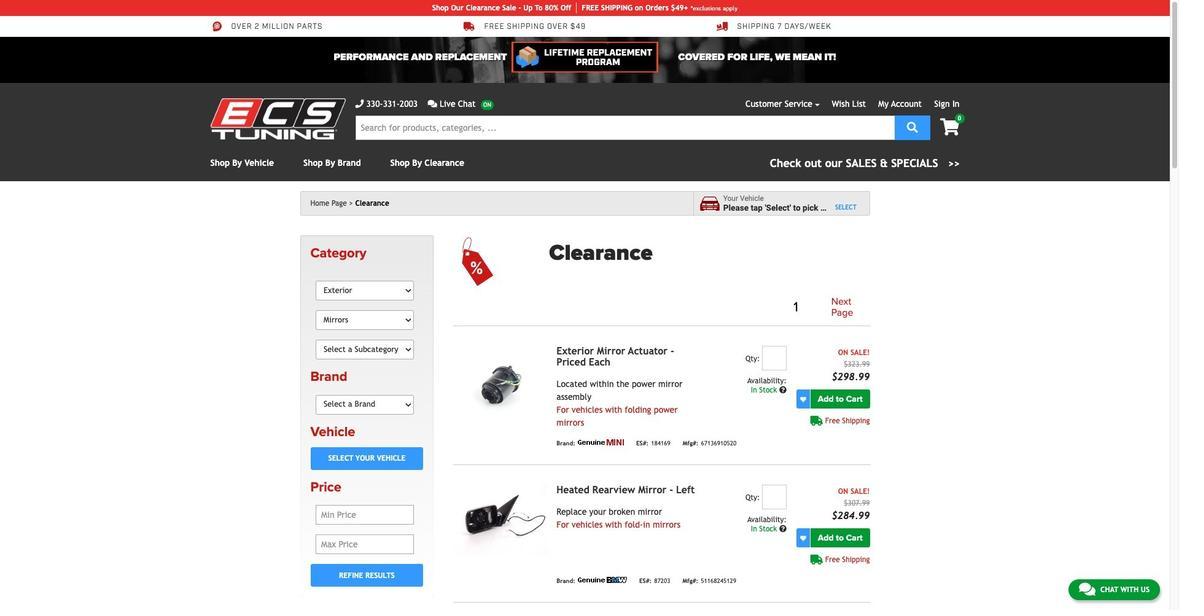 Task type: describe. For each thing, give the bounding box(es) containing it.
add to wish list image
[[800, 535, 807, 541]]

es#184169 - 67136910520 - exterior mirror actuator - priced each - located within the power mirror assembly - genuine mini - mini image
[[454, 346, 547, 416]]

lifetime replacement program banner image
[[512, 42, 658, 72]]

paginated product list navigation navigation
[[549, 294, 870, 321]]

comments image
[[428, 100, 437, 108]]

Search text field
[[355, 115, 895, 140]]

genuine mini - corporate logo image
[[578, 439, 624, 446]]

search image
[[907, 121, 918, 132]]

Min Price number field
[[316, 505, 414, 525]]

question circle image
[[780, 387, 787, 394]]

phone image
[[355, 100, 364, 108]]



Task type: vqa. For each thing, say whether or not it's contained in the screenshot.
PHONE "icon"
yes



Task type: locate. For each thing, give the bounding box(es) containing it.
question circle image
[[780, 525, 787, 533]]

ecs tuning image
[[210, 98, 346, 139]]

genuine bmw - corporate logo image
[[578, 577, 627, 583]]

es#87203 - 51168245129 - heated rearview mirror - left - replace your broken mirror - genuine bmw - bmw image
[[454, 485, 547, 555]]

add to wish list image
[[800, 396, 807, 402]]

None number field
[[762, 346, 787, 371], [762, 485, 787, 509], [762, 346, 787, 371], [762, 485, 787, 509]]

Max Price number field
[[316, 535, 414, 554]]

shopping cart image
[[941, 119, 960, 136]]



